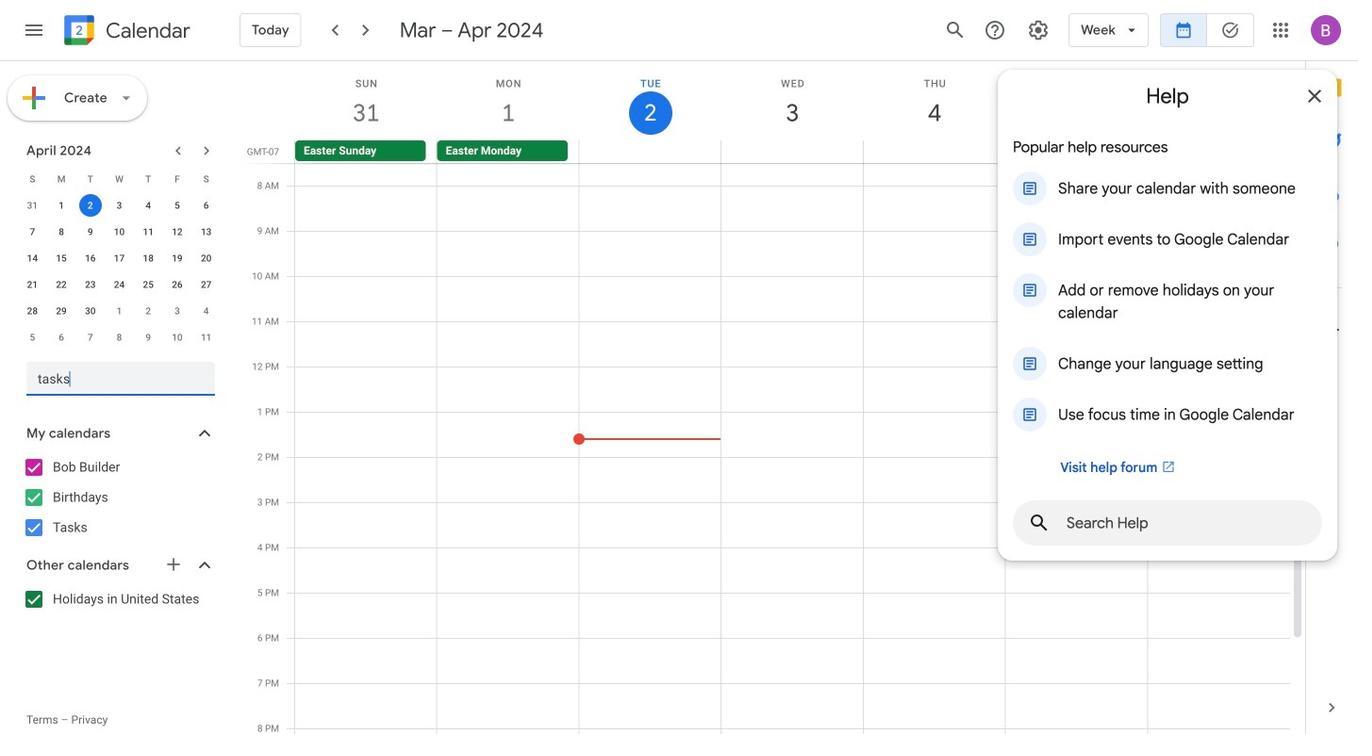 Task type: describe. For each thing, give the bounding box(es) containing it.
may 7 element
[[79, 326, 102, 349]]

Search for people text field
[[38, 362, 204, 396]]

11 element
[[137, 221, 160, 243]]

6 element
[[195, 194, 218, 217]]

my calendars list
[[4, 453, 234, 543]]

25 element
[[137, 274, 160, 296]]

may 6 element
[[50, 326, 73, 349]]

add other calendars image
[[164, 556, 183, 574]]

settings menu image
[[1027, 19, 1050, 42]]

7 element
[[21, 221, 44, 243]]

march 31 element
[[21, 194, 44, 217]]

may 3 element
[[166, 300, 189, 323]]

8 element
[[50, 221, 73, 243]]

heading inside calendar element
[[102, 19, 190, 42]]

4 element
[[137, 194, 160, 217]]

calendar element
[[60, 11, 190, 53]]

may 5 element
[[21, 326, 44, 349]]

20 element
[[195, 247, 218, 270]]

30 element
[[79, 300, 102, 323]]

2, today element
[[79, 194, 102, 217]]

may 1 element
[[108, 300, 131, 323]]

17 element
[[108, 247, 131, 270]]

28 element
[[21, 300, 44, 323]]



Task type: vqa. For each thing, say whether or not it's contained in the screenshot.
top the Events
no



Task type: locate. For each thing, give the bounding box(es) containing it.
may 4 element
[[195, 300, 218, 323]]

None search field
[[0, 355, 234, 396]]

main drawer image
[[23, 19, 45, 42]]

10 element
[[108, 221, 131, 243]]

24 element
[[108, 274, 131, 296]]

27 element
[[195, 274, 218, 296]]

1 element
[[50, 194, 73, 217]]

12 element
[[166, 221, 189, 243]]

14 element
[[21, 247, 44, 270]]

21 element
[[21, 274, 44, 296]]

may 10 element
[[166, 326, 189, 349]]

heading
[[102, 19, 190, 42]]

may 11 element
[[195, 326, 218, 349]]

tab list
[[1306, 61, 1358, 682]]

13 element
[[195, 221, 218, 243]]

april 2024 grid
[[18, 166, 221, 351]]

9 element
[[79, 221, 102, 243]]

row group
[[18, 192, 221, 351]]

support image
[[984, 19, 1007, 42]]

may 9 element
[[137, 326, 160, 349]]

26 element
[[166, 274, 189, 296]]

cell inside april 2024 grid
[[76, 192, 105, 219]]

3 element
[[108, 194, 131, 217]]

29 element
[[50, 300, 73, 323]]

cell
[[579, 141, 721, 163], [721, 141, 863, 163], [863, 141, 1005, 163], [1005, 141, 1147, 163], [1147, 141, 1289, 163], [76, 192, 105, 219]]

15 element
[[50, 247, 73, 270]]

may 8 element
[[108, 326, 131, 349]]

22 element
[[50, 274, 73, 296]]

grid
[[241, 61, 1305, 735]]

23 element
[[79, 274, 102, 296]]

18 element
[[137, 247, 160, 270]]

row
[[287, 141, 1305, 163], [18, 166, 221, 192], [18, 192, 221, 219], [18, 219, 221, 245], [18, 245, 221, 272], [18, 272, 221, 298], [18, 298, 221, 324], [18, 324, 221, 351]]

19 element
[[166, 247, 189, 270]]

may 2 element
[[137, 300, 160, 323]]

16 element
[[79, 247, 102, 270]]

5 element
[[166, 194, 189, 217]]



